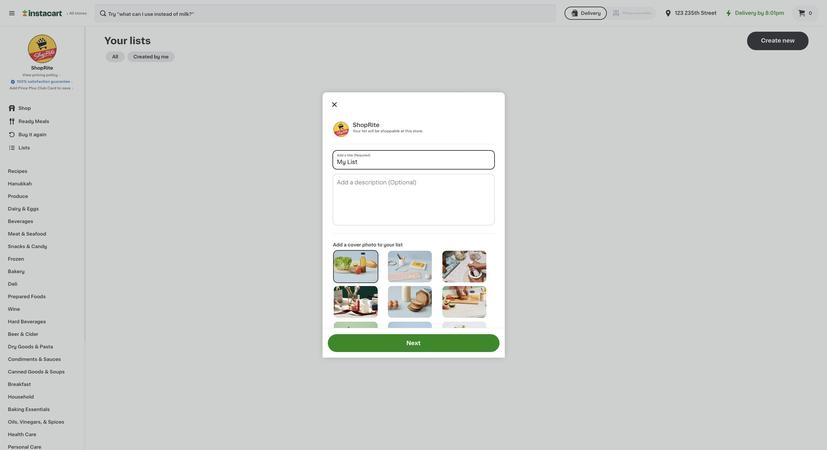 Task type: vqa. For each thing, say whether or not it's contained in the screenshot.
each inside the Wegmans Pineapple, Extra Sweet 1 each
no



Task type: locate. For each thing, give the bounding box(es) containing it.
this
[[405, 130, 412, 133]]

pressed powder, foundation, lip stick, and makeup brushes. image
[[388, 322, 432, 354]]

delivery inside button
[[581, 11, 601, 16]]

again
[[33, 132, 46, 137]]

create
[[761, 38, 782, 43]]

by
[[758, 11, 765, 16], [154, 55, 160, 59]]

& left spices
[[43, 420, 47, 425]]

by inside delivery by 8:01pm link
[[758, 11, 765, 16]]

1 vertical spatial care
[[30, 445, 41, 450]]

baking
[[8, 408, 24, 412]]

deli link
[[4, 278, 80, 291]]

will left shoppable
[[368, 130, 374, 133]]

dry goods & pasta
[[8, 345, 53, 350]]

None text field
[[333, 174, 494, 225]]

1 horizontal spatial shoprite logo image
[[333, 122, 349, 137]]

goods down condiments & sauces
[[28, 370, 44, 375]]

0 vertical spatial your
[[104, 36, 127, 46]]

0 horizontal spatial list
[[362, 130, 367, 133]]

beverages
[[8, 219, 33, 224], [21, 320, 46, 324]]

add for add price plus club card to save
[[10, 87, 17, 90]]

it
[[29, 132, 32, 137]]

0 vertical spatial be
[[375, 130, 380, 133]]

0 vertical spatial all
[[69, 12, 74, 15]]

all for all stores
[[69, 12, 74, 15]]

canned goods & soups link
[[4, 366, 80, 379]]

to inside list_add_items dialog
[[378, 243, 383, 247]]

to down "guarantee"
[[57, 87, 61, 90]]

card
[[47, 87, 56, 90]]

add left a
[[333, 243, 343, 247]]

0 vertical spatial list
[[362, 130, 367, 133]]

view pricing policy link
[[22, 73, 62, 78]]

0 vertical spatial care
[[25, 433, 36, 437]]

0 horizontal spatial delivery
[[581, 11, 601, 16]]

all inside all button
[[112, 55, 118, 59]]

shoprite your list will be shoppable at this store.
[[353, 123, 423, 133]]

& right 'beer'
[[20, 332, 24, 337]]

prepared
[[8, 295, 30, 299]]

oils,
[[8, 420, 19, 425]]

1 horizontal spatial your
[[353, 130, 361, 133]]

seafood
[[26, 232, 46, 237]]

1 horizontal spatial will
[[455, 144, 462, 149]]

lists for lists you create will be saved here.
[[416, 144, 427, 149]]

care down the health care link
[[30, 445, 41, 450]]

all inside the all stores link
[[69, 12, 74, 15]]

0 horizontal spatial will
[[368, 130, 374, 133]]

0 vertical spatial shoprite logo image
[[28, 34, 57, 63]]

add inside 'link'
[[10, 87, 17, 90]]

buy it again
[[19, 132, 46, 137]]

snacks & candy link
[[4, 241, 80, 253]]

1 horizontal spatial to
[[378, 243, 383, 247]]

0 horizontal spatial lists
[[19, 146, 30, 150]]

meat & seafood link
[[4, 228, 80, 241]]

care down vinegars,
[[25, 433, 36, 437]]

1 horizontal spatial lists
[[416, 144, 427, 149]]

all stores link
[[22, 4, 87, 22]]

beverages down dairy & eggs
[[8, 219, 33, 224]]

1 vertical spatial be
[[463, 144, 469, 149]]

lists for lists
[[19, 146, 30, 150]]

0 vertical spatial to
[[57, 87, 61, 90]]

0 vertical spatial by
[[758, 11, 765, 16]]

1 horizontal spatial delivery
[[736, 11, 757, 16]]

0 vertical spatial add
[[10, 87, 17, 90]]

create new
[[761, 38, 795, 43]]

1 vertical spatial will
[[455, 144, 462, 149]]

hard beverages
[[8, 320, 46, 324]]

be left shoppable
[[375, 130, 380, 133]]

0 horizontal spatial shoprite logo image
[[28, 34, 57, 63]]

canned
[[8, 370, 27, 375]]

view pricing policy
[[22, 73, 58, 77]]

dry goods & pasta link
[[4, 341, 80, 353]]

service type group
[[565, 7, 657, 20]]

to left your
[[378, 243, 383, 247]]

shoprite inside shoprite your list will be shoppable at this store.
[[353, 123, 380, 128]]

1 vertical spatial your
[[353, 130, 361, 133]]

all down your lists
[[112, 55, 118, 59]]

1 vertical spatial add
[[333, 243, 343, 247]]

by left the 8:01pm
[[758, 11, 765, 16]]

1 vertical spatial to
[[378, 243, 383, 247]]

1 horizontal spatial shoprite
[[353, 123, 380, 128]]

shoprite logo image inside list_add_items dialog
[[333, 122, 349, 137]]

0 vertical spatial shoprite
[[31, 66, 53, 70]]

lists
[[416, 144, 427, 149], [19, 146, 30, 150]]

dry
[[8, 345, 17, 350]]

add inside dialog
[[333, 243, 343, 247]]

goods for canned
[[28, 370, 44, 375]]

1 horizontal spatial all
[[112, 55, 118, 59]]

shoppable
[[381, 130, 400, 133]]

candy
[[31, 244, 47, 249]]

1 vertical spatial by
[[154, 55, 160, 59]]

photo
[[362, 243, 377, 247]]

None search field
[[94, 4, 556, 22]]

cotton pads, ointment, cream, and bottle of liquid. image
[[334, 322, 378, 354]]

0 vertical spatial will
[[368, 130, 374, 133]]

be left "saved"
[[463, 144, 469, 149]]

1 vertical spatial shoprite
[[353, 123, 380, 128]]

personal
[[8, 445, 29, 450]]

lists down buy on the top of the page
[[19, 146, 30, 150]]

add left price
[[10, 87, 17, 90]]

by left me
[[154, 55, 160, 59]]

& left pasta
[[35, 345, 39, 350]]

all left stores
[[69, 12, 74, 15]]

0 horizontal spatial your
[[104, 36, 127, 46]]

all button
[[106, 52, 125, 62]]

add price plus club card to save link
[[10, 86, 75, 91]]

to
[[57, 87, 61, 90], [378, 243, 383, 247]]

goods down beer & cider
[[18, 345, 34, 350]]

add
[[10, 87, 17, 90], [333, 243, 343, 247]]

shoprite for shoprite
[[31, 66, 53, 70]]

1 horizontal spatial be
[[463, 144, 469, 149]]

& left eggs
[[22, 207, 26, 211]]

100% satisfaction guarantee button
[[10, 78, 74, 85]]

1 vertical spatial shoprite logo image
[[333, 122, 349, 137]]

list inside shoprite your list will be shoppable at this store.
[[362, 130, 367, 133]]

0 horizontal spatial be
[[375, 130, 380, 133]]

0 horizontal spatial add
[[10, 87, 17, 90]]

1 vertical spatial goods
[[28, 370, 44, 375]]

1 horizontal spatial by
[[758, 11, 765, 16]]

list
[[362, 130, 367, 133], [396, 243, 403, 247]]

& left candy
[[26, 244, 30, 249]]

0 horizontal spatial all
[[69, 12, 74, 15]]

beverages up cider
[[21, 320, 46, 324]]

instacart logo image
[[22, 9, 62, 17]]

& inside meat & seafood link
[[21, 232, 25, 237]]

by for created
[[154, 55, 160, 59]]

household
[[8, 395, 34, 400]]

created by me
[[133, 55, 169, 59]]

created
[[133, 55, 153, 59]]

street
[[701, 11, 717, 16]]

list right your
[[396, 243, 403, 247]]

shoprite link
[[28, 34, 57, 71]]

a
[[344, 243, 347, 247]]

be for shoprite
[[375, 130, 380, 133]]

will right create
[[455, 144, 462, 149]]

care
[[25, 433, 36, 437], [30, 445, 41, 450]]

shoprite
[[31, 66, 53, 70], [353, 123, 380, 128]]

your
[[104, 36, 127, 46], [353, 130, 361, 133]]

will for shoprite
[[368, 130, 374, 133]]

1 vertical spatial list
[[396, 243, 403, 247]]

by inside created by me button
[[154, 55, 160, 59]]

shoprite logo image
[[28, 34, 57, 63], [333, 122, 349, 137]]

& inside dairy & eggs link
[[22, 207, 26, 211]]

0 vertical spatial goods
[[18, 345, 34, 350]]

0 horizontal spatial to
[[57, 87, 61, 90]]

club
[[38, 87, 46, 90]]

1 vertical spatial beverages
[[21, 320, 46, 324]]

& inside dry goods & pasta link
[[35, 345, 39, 350]]

will inside shoprite your list will be shoppable at this store.
[[368, 130, 374, 133]]

delivery for delivery
[[581, 11, 601, 16]]

lists left you
[[416, 144, 427, 149]]

delivery for delivery by 8:01pm
[[736, 11, 757, 16]]

will
[[368, 130, 374, 133], [455, 144, 462, 149]]

dairy & eggs
[[8, 207, 39, 211]]

beverages link
[[4, 215, 80, 228]]

0 horizontal spatial by
[[154, 55, 160, 59]]

& left sauces
[[38, 357, 42, 362]]

all for all
[[112, 55, 118, 59]]

goods
[[18, 345, 34, 350], [28, 370, 44, 375]]

saved
[[470, 144, 484, 149]]

0 horizontal spatial shoprite
[[31, 66, 53, 70]]

be inside shoprite your list will be shoppable at this store.
[[375, 130, 380, 133]]

& left the soups
[[45, 370, 49, 375]]

vinegars,
[[20, 420, 42, 425]]

list left shoppable
[[362, 130, 367, 133]]

& right 'meat'
[[21, 232, 25, 237]]

delivery
[[736, 11, 757, 16], [581, 11, 601, 16]]

save
[[62, 87, 71, 90]]

a tabletop of makeup, skincare, and beauty products. image
[[334, 287, 378, 318]]

policy
[[46, 73, 58, 77]]

1 vertical spatial all
[[112, 55, 118, 59]]

prepared foods
[[8, 295, 46, 299]]

will for lists
[[455, 144, 462, 149]]

list_add_items dialog
[[323, 93, 505, 451]]

1 horizontal spatial add
[[333, 243, 343, 247]]



Task type: describe. For each thing, give the bounding box(es) containing it.
sauces
[[43, 357, 61, 362]]

hanukkah link
[[4, 178, 80, 190]]

create new button
[[748, 32, 809, 50]]

store.
[[413, 130, 423, 133]]

lists
[[130, 36, 151, 46]]

Add a title (Required) text field
[[333, 151, 494, 169]]

soups
[[50, 370, 65, 375]]

your inside shoprite your list will be shoppable at this store.
[[353, 130, 361, 133]]

snacks
[[8, 244, 25, 249]]

price
[[18, 87, 28, 90]]

guarantee
[[51, 80, 70, 84]]

next
[[407, 341, 421, 346]]

personal care
[[8, 445, 41, 450]]

a head of lettuce, a half of a lemon, a bottle of sauce, a tomato, and a small baguette. image
[[334, 251, 378, 283]]

delivery button
[[565, 7, 607, 20]]

& inside condiments & sauces "link"
[[38, 357, 42, 362]]

bakery
[[8, 270, 25, 274]]

meat
[[8, 232, 20, 237]]

condiments & sauces link
[[4, 353, 80, 366]]

cider
[[25, 332, 38, 337]]

add for add a cover photo to your list
[[333, 243, 343, 247]]

a person preparing a sandwich on a cutting board, a bunch of carrots, a sliced avocado, a jar of mayonnaise, and a plate of potato chips. image
[[443, 287, 487, 318]]

breakfast link
[[4, 379, 80, 391]]

beer & cider link
[[4, 328, 80, 341]]

a keyboard, mouse, notebook, cup of pencils, wire cable. image
[[388, 251, 432, 283]]

0 button
[[793, 5, 820, 21]]

wine link
[[4, 303, 80, 316]]

deli
[[8, 282, 17, 287]]

here.
[[485, 144, 497, 149]]

hanukkah
[[8, 182, 32, 186]]

plus
[[29, 87, 37, 90]]

an apple, a small pitcher of milk, a banana, and a carton of 6 eggs. image
[[443, 322, 487, 354]]

beer
[[8, 332, 19, 337]]

your lists
[[104, 36, 151, 46]]

& inside the beer & cider link
[[20, 332, 24, 337]]

lists you create will be saved here.
[[416, 144, 497, 149]]

hard
[[8, 320, 20, 324]]

condiments
[[8, 357, 37, 362]]

by for delivery
[[758, 11, 765, 16]]

health
[[8, 433, 24, 437]]

create
[[439, 144, 453, 149]]

eggs
[[27, 207, 39, 211]]

buy
[[19, 132, 28, 137]]

none text field inside list_add_items dialog
[[333, 174, 494, 225]]

next button
[[328, 334, 500, 352]]

oils, vinegars, & spices
[[8, 420, 64, 425]]

oils, vinegars, & spices link
[[4, 416, 80, 429]]

essentials
[[25, 408, 50, 412]]

snacks & candy
[[8, 244, 47, 249]]

frozen link
[[4, 253, 80, 266]]

be for lists
[[463, 144, 469, 149]]

1 horizontal spatial list
[[396, 243, 403, 247]]

goods for dry
[[18, 345, 34, 350]]

add a cover photo to your list
[[333, 243, 403, 247]]

wine
[[8, 307, 20, 312]]

produce
[[8, 194, 28, 199]]

me
[[161, 55, 169, 59]]

dairy & eggs link
[[4, 203, 80, 215]]

pricing
[[32, 73, 45, 77]]

care for personal care
[[30, 445, 41, 450]]

produce link
[[4, 190, 80, 203]]

100% satisfaction guarantee
[[17, 80, 70, 84]]

8:01pm
[[766, 11, 785, 16]]

your
[[384, 243, 395, 247]]

recipes
[[8, 169, 27, 174]]

shoprite for shoprite your list will be shoppable at this store.
[[353, 123, 380, 128]]

to inside 'link'
[[57, 87, 61, 90]]

baking essentials
[[8, 408, 50, 412]]

household link
[[4, 391, 80, 404]]

add price plus club card to save
[[10, 87, 71, 90]]

baking essentials link
[[4, 404, 80, 416]]

& inside the snacks & candy link
[[26, 244, 30, 249]]

spices
[[48, 420, 64, 425]]

you
[[429, 144, 437, 149]]

new
[[783, 38, 795, 43]]

at
[[401, 130, 405, 133]]

delivery by 8:01pm
[[736, 11, 785, 16]]

a carton of 6 eggs, an open loaf of bread, and a small bottle of milk. image
[[388, 287, 432, 318]]

0
[[809, 11, 813, 16]]

care for health care
[[25, 433, 36, 437]]

prepared foods link
[[4, 291, 80, 303]]

frozen
[[8, 257, 24, 262]]

123 235th street
[[675, 11, 717, 16]]

satisfaction
[[28, 80, 50, 84]]

a person with white painted nails grinding some spices with a mortar and pestle. image
[[443, 251, 487, 283]]

235th
[[685, 11, 700, 16]]

0 vertical spatial beverages
[[8, 219, 33, 224]]

bakery link
[[4, 266, 80, 278]]

& inside oils, vinegars, & spices link
[[43, 420, 47, 425]]

stores
[[75, 12, 87, 15]]

& inside canned goods & soups link
[[45, 370, 49, 375]]

breakfast
[[8, 383, 31, 387]]

health care
[[8, 433, 36, 437]]

shop link
[[4, 102, 80, 115]]

personal care link
[[4, 441, 80, 451]]

health care link
[[4, 429, 80, 441]]

canned goods & soups
[[8, 370, 65, 375]]



